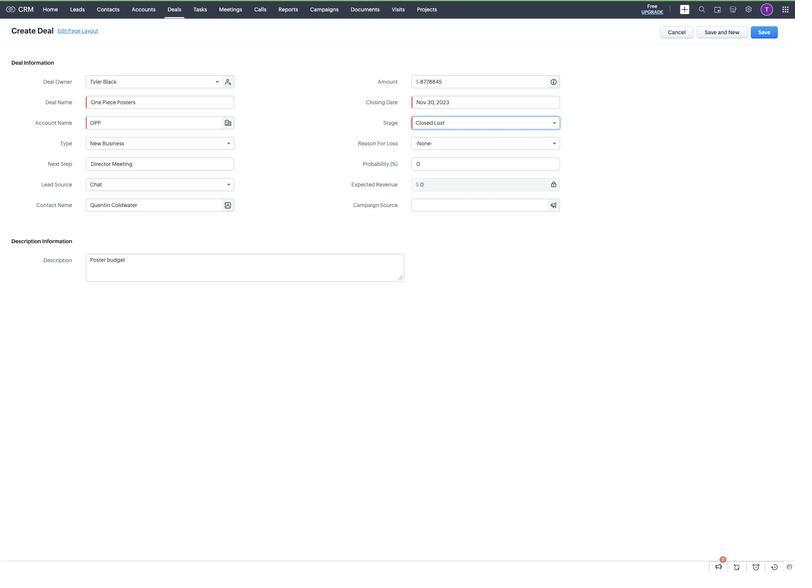 Task type: locate. For each thing, give the bounding box(es) containing it.
1 vertical spatial information
[[42, 239, 72, 245]]

deal for deal information
[[11, 60, 23, 66]]

2 save from the left
[[759, 29, 771, 35]]

meetings
[[219, 6, 242, 12]]

Tyler Black field
[[86, 76, 223, 88]]

2 name from the top
[[58, 120, 72, 126]]

1 vertical spatial name
[[58, 120, 72, 126]]

deal up the account name
[[45, 100, 56, 106]]

save and new
[[705, 29, 740, 35]]

campaign source
[[353, 202, 398, 209]]

save for save and new
[[705, 29, 717, 35]]

1 horizontal spatial save
[[759, 29, 771, 35]]

create
[[11, 26, 36, 35]]

2
[[722, 558, 725, 563]]

1 $ from the top
[[416, 79, 419, 85]]

probability (%)
[[363, 161, 398, 167]]

expected
[[352, 182, 375, 188]]

deal name
[[45, 100, 72, 106]]

$ for amount
[[416, 79, 419, 85]]

1 save from the left
[[705, 29, 717, 35]]

new inside button
[[729, 29, 740, 35]]

information
[[24, 60, 54, 66], [42, 239, 72, 245]]

and
[[718, 29, 728, 35]]

MMM D, YYYY text field
[[412, 96, 560, 109]]

0 vertical spatial $
[[416, 79, 419, 85]]

account name
[[35, 120, 72, 126]]

None text field
[[412, 158, 560, 171], [412, 199, 560, 212], [412, 158, 560, 171], [412, 199, 560, 212]]

$
[[416, 79, 419, 85], [416, 182, 419, 188]]

description for description
[[43, 258, 72, 264]]

profile element
[[757, 0, 778, 18]]

1 vertical spatial description
[[43, 258, 72, 264]]

tasks
[[194, 6, 207, 12]]

description information
[[11, 239, 72, 245]]

new right and
[[729, 29, 740, 35]]

crm link
[[6, 5, 34, 13]]

campaigns
[[310, 6, 339, 12]]

deal left edit
[[37, 26, 54, 35]]

cancel
[[669, 29, 686, 35]]

0 vertical spatial source
[[55, 182, 72, 188]]

$ right revenue
[[416, 182, 419, 188]]

information up deal owner
[[24, 60, 54, 66]]

0 vertical spatial new
[[729, 29, 740, 35]]

deal owner
[[43, 79, 72, 85]]

save left and
[[705, 29, 717, 35]]

-None- field
[[412, 137, 560, 150]]

(%)
[[391, 161, 398, 167]]

0 vertical spatial description
[[11, 239, 41, 245]]

tyler
[[90, 79, 102, 85]]

None text field
[[420, 76, 560, 88], [86, 96, 235, 109], [86, 117, 234, 129], [86, 158, 235, 171], [420, 179, 560, 191], [86, 199, 234, 212], [86, 255, 404, 282], [420, 76, 560, 88], [86, 96, 235, 109], [86, 117, 234, 129], [86, 158, 235, 171], [420, 179, 560, 191], [86, 199, 234, 212], [86, 255, 404, 282]]

name down owner at the left top of page
[[58, 100, 72, 106]]

name
[[58, 100, 72, 106], [58, 120, 72, 126], [58, 202, 72, 209]]

home
[[43, 6, 58, 12]]

0 vertical spatial information
[[24, 60, 54, 66]]

calendar image
[[715, 6, 721, 12]]

amount
[[378, 79, 398, 85]]

business
[[102, 141, 124, 147]]

0 horizontal spatial new
[[90, 141, 101, 147]]

$ for expected revenue
[[416, 182, 419, 188]]

1 vertical spatial $
[[416, 182, 419, 188]]

lead
[[41, 182, 54, 188]]

new
[[729, 29, 740, 35], [90, 141, 101, 147]]

1 horizontal spatial new
[[729, 29, 740, 35]]

name right contact
[[58, 202, 72, 209]]

free
[[648, 3, 658, 9]]

2 $ from the top
[[416, 182, 419, 188]]

edit
[[58, 28, 67, 34]]

source
[[55, 182, 72, 188], [380, 202, 398, 209]]

$ right amount
[[416, 79, 419, 85]]

deal for deal owner
[[43, 79, 54, 85]]

-
[[416, 141, 418, 147]]

save inside button
[[759, 29, 771, 35]]

3 name from the top
[[58, 202, 72, 209]]

account
[[35, 120, 56, 126]]

1 vertical spatial source
[[380, 202, 398, 209]]

name for contact name
[[58, 202, 72, 209]]

loss
[[387, 141, 398, 147]]

source right the lead
[[55, 182, 72, 188]]

1 horizontal spatial source
[[380, 202, 398, 209]]

new business
[[90, 141, 124, 147]]

for
[[378, 141, 386, 147]]

0 vertical spatial name
[[58, 100, 72, 106]]

deal down create
[[11, 60, 23, 66]]

deal
[[37, 26, 54, 35], [11, 60, 23, 66], [43, 79, 54, 85], [45, 100, 56, 106]]

contacts link
[[91, 0, 126, 18]]

step
[[61, 161, 72, 167]]

tyler black
[[90, 79, 117, 85]]

source down revenue
[[380, 202, 398, 209]]

None field
[[86, 117, 234, 129], [86, 199, 234, 212], [412, 199, 560, 212], [86, 117, 234, 129], [86, 199, 234, 212], [412, 199, 560, 212]]

calls
[[255, 6, 267, 12]]

visits
[[392, 6, 405, 12]]

new inside field
[[90, 141, 101, 147]]

contact name
[[36, 202, 72, 209]]

tasks link
[[188, 0, 213, 18]]

1 horizontal spatial description
[[43, 258, 72, 264]]

meetings link
[[213, 0, 248, 18]]

closed
[[416, 120, 433, 126]]

0 horizontal spatial save
[[705, 29, 717, 35]]

2 vertical spatial name
[[58, 202, 72, 209]]

home link
[[37, 0, 64, 18]]

type
[[60, 141, 72, 147]]

1 name from the top
[[58, 100, 72, 106]]

new left business
[[90, 141, 101, 147]]

information down contact name
[[42, 239, 72, 245]]

deal left owner at the left top of page
[[43, 79, 54, 85]]

-none-
[[416, 141, 433, 147]]

save inside button
[[705, 29, 717, 35]]

1 vertical spatial new
[[90, 141, 101, 147]]

next step
[[48, 161, 72, 167]]

deal information
[[11, 60, 54, 66]]

name for account name
[[58, 120, 72, 126]]

0 horizontal spatial source
[[55, 182, 72, 188]]

revenue
[[376, 182, 398, 188]]

free upgrade
[[642, 3, 664, 15]]

save down profile element
[[759, 29, 771, 35]]

0 horizontal spatial description
[[11, 239, 41, 245]]

save
[[705, 29, 717, 35], [759, 29, 771, 35]]

calls link
[[248, 0, 273, 18]]

name right account
[[58, 120, 72, 126]]

description
[[11, 239, 41, 245], [43, 258, 72, 264]]

Closed Lost field
[[412, 117, 560, 130]]

closing date
[[366, 100, 398, 106]]

projects
[[417, 6, 437, 12]]



Task type: describe. For each thing, give the bounding box(es) containing it.
save for save
[[759, 29, 771, 35]]

closed lost
[[416, 120, 445, 126]]

black
[[103, 79, 117, 85]]

cancel button
[[661, 26, 694, 39]]

description for description information
[[11, 239, 41, 245]]

accounts
[[132, 6, 156, 12]]

profile image
[[761, 3, 774, 15]]

reports link
[[273, 0, 304, 18]]

date
[[386, 100, 398, 106]]

probability
[[363, 161, 389, 167]]

New Business field
[[86, 137, 235, 150]]

none-
[[418, 141, 433, 147]]

edit page layout link
[[58, 28, 98, 34]]

campaign
[[353, 202, 379, 209]]

visits link
[[386, 0, 411, 18]]

leads link
[[64, 0, 91, 18]]

stage
[[384, 120, 398, 126]]

save button
[[751, 26, 778, 39]]

source for lead source
[[55, 182, 72, 188]]

search image
[[699, 6, 706, 13]]

lost
[[434, 120, 445, 126]]

chat
[[90, 182, 102, 188]]

information for description information
[[42, 239, 72, 245]]

page
[[68, 28, 81, 34]]

create menu element
[[676, 0, 695, 18]]

closing
[[366, 100, 385, 106]]

owner
[[55, 79, 72, 85]]

reason
[[358, 141, 377, 147]]

campaigns link
[[304, 0, 345, 18]]

deals
[[168, 6, 181, 12]]

name for deal name
[[58, 100, 72, 106]]

lead source
[[41, 182, 72, 188]]

Chat field
[[86, 178, 235, 191]]

crm
[[18, 5, 34, 13]]

create menu image
[[681, 5, 690, 14]]

documents link
[[345, 0, 386, 18]]

documents
[[351, 6, 380, 12]]

search element
[[695, 0, 710, 19]]

deal for deal name
[[45, 100, 56, 106]]

reason for loss
[[358, 141, 398, 147]]

source for campaign source
[[380, 202, 398, 209]]

upgrade
[[642, 10, 664, 15]]

next
[[48, 161, 60, 167]]

expected revenue
[[352, 182, 398, 188]]

projects link
[[411, 0, 443, 18]]

information for deal information
[[24, 60, 54, 66]]

layout
[[82, 28, 98, 34]]

deals link
[[162, 0, 188, 18]]

accounts link
[[126, 0, 162, 18]]

reports
[[279, 6, 298, 12]]

contacts
[[97, 6, 120, 12]]

contact
[[36, 202, 56, 209]]

save and new button
[[697, 26, 748, 39]]

leads
[[70, 6, 85, 12]]

create deal edit page layout
[[11, 26, 98, 35]]



Task type: vqa. For each thing, say whether or not it's contained in the screenshot.
Chats Image
no



